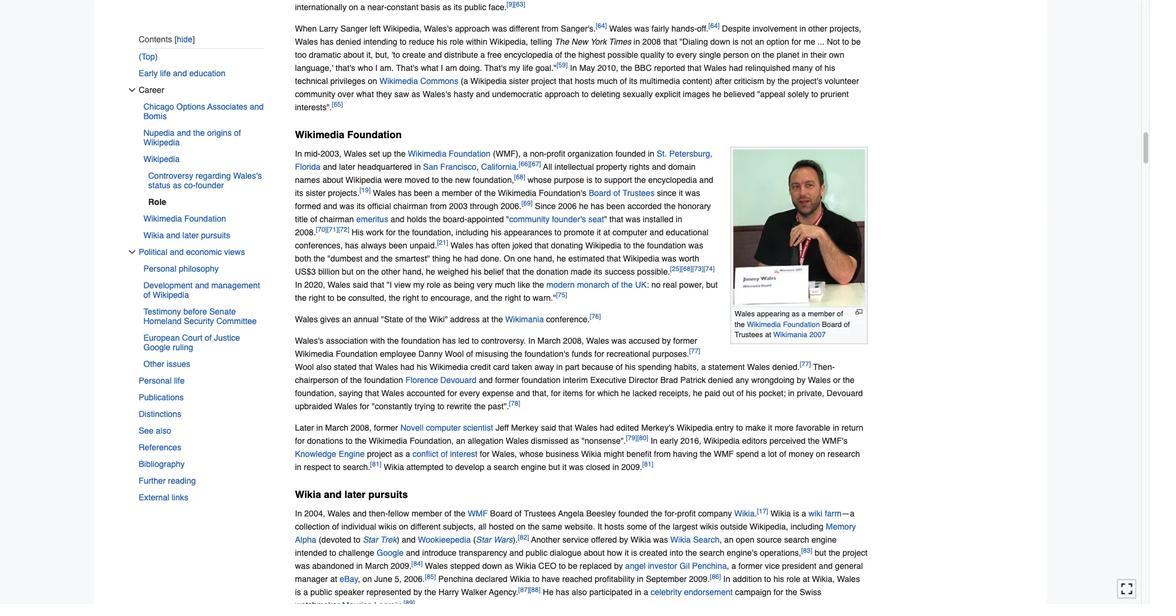Task type: describe. For each thing, give the bounding box(es) containing it.
0 vertical spatial [77] link
[[689, 348, 700, 355]]

weighed
[[438, 267, 469, 277]]

participated
[[589, 588, 633, 598]]

2 right from the left
[[403, 293, 419, 303]]

is inside whose purpose is to support the encyclopedia and its sister projects.
[[587, 175, 593, 185]]

memory alpha link
[[295, 522, 856, 545]]

be for [84] wales stepped down as wikia ceo to be replaced by angel investor gil penchina
[[568, 562, 577, 571]]

billion but on the other hand, he weighed his belief that the donation made its success possible. [25] [68] [73] [74]
[[318, 266, 715, 277]]

board for wmf
[[490, 509, 512, 519]]

to down project's
[[811, 89, 818, 99]]

within
[[466, 37, 487, 46]]

0 horizontal spatial said
[[353, 280, 368, 290]]

former inside , a former vice president and general manager at
[[739, 562, 763, 571]]

wikimedia up the mid-
[[295, 129, 344, 141]]

for inside campaign for the swiss watchmaker
[[774, 588, 783, 598]]

further reading link
[[139, 473, 265, 490]]

his inside 'in may 2010, the bbc reported that wales had relinquished many of his technical privileges on'
[[825, 63, 835, 72]]

and down ).
[[510, 549, 523, 558]]

wmf inside for wales, whose business wikia might benefit from having the wmf spend a lot of money on research in respect to search.
[[714, 450, 734, 459]]

community founder's seat link
[[509, 214, 604, 224]]

2 [81] from the left
[[642, 461, 653, 469]]

political and economic views
[[139, 247, 245, 257]]

his inside in addition to his role at wikia, wales is a public speaker represented by the harry walker agency.
[[774, 575, 784, 585]]

personal life
[[139, 376, 185, 386]]

from for different
[[542, 23, 558, 33]]

also for wool
[[316, 362, 332, 372]]

wikimania inside wales gives an annual "state of the wiki" address at the wikimania conference. [76]
[[505, 315, 544, 324]]

and inside (a wikipedia sister project that hosts much of its multimedia content) after criticism by the project's volunteer community over what they saw as wales's hasty and undemocratic approach to deleting sexually explicit images he believed "appeal solely to prurient interests".
[[476, 89, 490, 99]]

march inside but the project was abandoned in march 2009.
[[365, 562, 388, 571]]

and inside chicago options associates and bomis
[[250, 102, 264, 111]]

development
[[143, 281, 193, 290]]

[71]
[[327, 226, 338, 234]]

endorsement
[[684, 588, 733, 598]]

the inside [19] wales has been a member of the wikimedia foundation's board of trustees
[[484, 188, 496, 198]]

3 right from the left
[[505, 293, 521, 303]]

for down saying
[[360, 402, 369, 411]]

editors
[[742, 436, 767, 446]]

benefit
[[627, 450, 652, 459]]

wikimedia inside jeff merkey said that wales had edited merkey's wikipedia entry to make it more favorable in return for donations to the wikimedia foundation, an allegation wales dismissed as "nonsense".
[[369, 436, 407, 446]]

on up [82]
[[516, 522, 526, 532]]

2 star from the left
[[476, 536, 491, 545]]

modern monarch of the uk link
[[546, 280, 647, 290]]

brad
[[660, 376, 678, 385]]

some
[[627, 522, 647, 532]]

further reading
[[139, 477, 196, 486]]

0 vertical spatial [68]
[[514, 174, 525, 181]]

wales down employee
[[375, 362, 398, 372]]

a inside [19] wales has been a member of the wikimedia foundation's board of trustees
[[435, 188, 440, 198]]

2 vertical spatial later
[[344, 489, 366, 501]]

0 horizontal spatial my
[[413, 280, 424, 290]]

and up 2004,
[[324, 489, 342, 501]]

to up the gives on the bottom of the page
[[328, 293, 334, 303]]

2 wikis from the left
[[700, 522, 718, 532]]

for up rewrite
[[447, 389, 457, 398]]

that left "i on the left of the page
[[370, 280, 384, 290]]

return
[[842, 423, 863, 433]]

might
[[604, 450, 624, 459]]

on left 'june'
[[363, 575, 372, 585]]

he
[[543, 588, 554, 598]]

that down appearances
[[535, 241, 549, 250]]

has inside despite involvement in other projects, wales has denied intending to reduce his role within wikipedia, telling
[[320, 37, 334, 46]]

personal life link
[[139, 373, 265, 389]]

star trek link
[[363, 536, 397, 545]]

emeritus link
[[356, 214, 388, 224]]

pocket;
[[759, 389, 786, 398]]

1 star from the left
[[363, 536, 378, 545]]

he down patrick
[[693, 389, 702, 398]]

by inside (a wikipedia sister project that hosts much of its multimedia content) after criticism by the project's volunteer community over what they saw as wales's hasty and undemocratic approach to deleting sexually explicit images he believed "appeal solely to prurient interests".
[[767, 76, 775, 85]]

member inside [19] wales has been a member of the wikimedia foundation's board of trustees
[[442, 188, 472, 198]]

career
[[139, 85, 164, 95]]

0 vertical spatial founded
[[615, 149, 646, 158]]

in for and
[[295, 509, 302, 519]]

bbc
[[635, 63, 652, 72]]

unpaid.
[[410, 241, 437, 250]]

open
[[736, 536, 754, 545]]

x small image
[[129, 249, 136, 256]]

he up "weighed"
[[453, 254, 462, 263]]

foundation inside then- chairperson of the foundation
[[364, 376, 403, 385]]

wales up "constantly
[[381, 389, 404, 398]]

[21]
[[437, 239, 448, 247]]

search inside the ', an open source search engine intended to challenge'
[[784, 536, 809, 545]]

wikia,
[[812, 575, 835, 585]]

be inside in 2008 that "dialing down is not an option for me ... not to be too dramatic about it, but, 'to create and distribute a free encyclopedia of the highest possible quality to every single person on the planet in their own language,' that's who i am. that's what i am doing. that's my life goal."
[[852, 37, 861, 46]]

, inside the ', an open source search engine intended to challenge'
[[720, 536, 722, 545]]

manager
[[295, 575, 328, 585]]

engine
[[339, 450, 365, 459]]

wales up "nonsense".
[[575, 423, 598, 433]]

1 vertical spatial 2008,
[[351, 423, 372, 433]]

2 [64] link from the left
[[709, 22, 720, 30]]

in for the
[[570, 63, 577, 72]]

he inside the since 2006 he has been accorded the honorary title of chairman
[[579, 201, 588, 211]]

wales inside [19] wales has been a member of the wikimedia foundation's board of trustees
[[373, 188, 396, 198]]

st.
[[657, 149, 667, 158]]

been inside his work for the foundation, including his appearances to promote it at computer and educational conferences, has always been unpaid.
[[389, 241, 407, 250]]

[87] [88] he has also participated in a celebrity endorsement
[[518, 587, 733, 598]]

card
[[493, 362, 509, 372]]

later
[[295, 423, 314, 433]]

then-
[[369, 509, 388, 519]]

in inside 5, 2006. [85] penchina declared wikia to have reached profitability in september 2009. [86]
[[637, 575, 644, 585]]

0 vertical spatial pursuits
[[201, 231, 230, 240]]

foundation inside and former foundation interim executive director brad patrick denied any wrongdoing by wales or the foundation, saying that wales accounted for every expense and that, for items for which he lacked receipts, he paid out of his pocket; in private, devouard upbraided wales for "constantly trying to rewrite the past".
[[522, 376, 561, 385]]

the inside campaign for the swiss watchmaker
[[786, 588, 797, 598]]

computer inside his work for the foundation, including his appearances to promote it at computer and educational conferences, has always been unpaid.
[[613, 228, 647, 237]]

paid
[[705, 389, 720, 398]]

wikimedia foundation inside "wikimedia foundation" link
[[143, 214, 226, 224]]

1 vertical spatial computer
[[426, 423, 461, 433]]

, up speaker
[[358, 575, 360, 585]]

ebay
[[340, 575, 358, 585]]

over
[[338, 89, 354, 99]]

other issues link
[[143, 356, 265, 373]]

had inside wales has often joked that donating wikipedia to the foundation was both the "dumbest and the smartest" thing he had done. on one hand, he estimated that wikipedia was worth us$3
[[464, 254, 478, 263]]

to left "encourage,"
[[421, 293, 428, 303]]

new
[[571, 37, 588, 46]]

role inside despite involvement in other projects, wales has denied intending to reduce his role within wikipedia, telling
[[450, 37, 464, 46]]

as up "encourage,"
[[443, 280, 452, 290]]

by inside wales's association with the foundation has led to controversy. in march 2008, wales was accused by former wikimedia foundation employee danny wool of misusing the foundation's funds for recreational purposes.
[[662, 336, 671, 346]]

of inside european court of justice google ruling
[[205, 333, 212, 343]]

was down projects.
[[340, 201, 354, 211]]

0 vertical spatial devouard
[[440, 376, 477, 385]]

1 horizontal spatial [77] link
[[800, 361, 811, 369]]

wales down billion
[[328, 280, 350, 290]]

a up [66]
[[523, 149, 528, 158]]

to inside for wales, whose business wikia might benefit from having the wmf spend a lot of money on research in respect to search.
[[334, 463, 341, 472]]

to right not
[[842, 37, 849, 46]]

the inside in addition to his role at wikia, wales is a public speaker represented by the harry walker agency.
[[425, 588, 436, 598]]

hand, inside wales has often joked that donating wikipedia to the foundation was both the "dumbest and the smartest" thing he had done. on one hand, he estimated that wikipedia was worth us$3
[[534, 254, 554, 263]]

created
[[640, 549, 667, 558]]

former inside wales's association with the foundation has led to controversy. in march 2008, wales was accused by former wikimedia foundation employee danny wool of misusing the foundation's funds for recreational purposes.
[[673, 336, 697, 346]]

economic
[[186, 247, 222, 257]]

chairman inside since it was formed and was its official chairman from 2003 through 2006.
[[393, 201, 428, 211]]

later in march 2008, former novell computer scientist
[[295, 423, 493, 433]]

but inside billion but on the other hand, he weighed his belief that the donation made its success possible. [25] [68] [73] [74]
[[342, 267, 354, 277]]

[82]
[[518, 534, 529, 542]]

gives
[[320, 315, 340, 324]]

personal for personal life
[[139, 376, 172, 386]]

has inside wales's association with the foundation has led to controversy. in march 2008, wales was accused by former wikimedia foundation employee danny wool of misusing the foundation's funds for recreational purposes.
[[443, 336, 456, 346]]

before
[[183, 307, 207, 317]]

off.
[[697, 23, 709, 33]]

executive
[[590, 376, 626, 385]]

wikimedia down appearing
[[747, 320, 781, 329]]

his down recreational
[[625, 362, 636, 372]]

into
[[670, 549, 683, 558]]

had inside 'in may 2010, the bbc reported that wales had relinquished many of his technical privileges on'
[[729, 63, 743, 72]]

as inside the [84] wales stepped down as wikia ceo to be replaced by angel investor gil penchina
[[505, 562, 513, 571]]

foundation up 'wikimania 2007' link
[[783, 320, 820, 329]]

in inside [79] [80] in early 2016, wikipedia editors perceived the wmf's knowledge engine project as a conflict of interest
[[651, 436, 658, 446]]

1 vertical spatial wikimania
[[773, 331, 807, 339]]

1 [64] from the left
[[596, 22, 607, 30]]

1 horizontal spatial [68] link
[[681, 266, 692, 273]]

money
[[789, 450, 814, 459]]

foundation up set
[[347, 129, 402, 141]]

in addition to his role at wikia, wales is a public speaker represented by the harry walker agency.
[[295, 575, 860, 598]]

his up florence
[[417, 362, 427, 372]]

wikipedia inside (a wikipedia sister project that hosts much of its multimedia content) after criticism by the project's volunteer community over what they saw as wales's hasty and undemocratic approach to deleting sexually explicit images he believed "appeal solely to prurient interests".
[[470, 76, 507, 85]]

whose purpose is to support the encyclopedia and its sister projects.
[[295, 175, 713, 198]]

of inside and former foundation interim executive director brad patrick denied any wrongdoing by wales or the foundation, saying that wales accounted for every expense and that, for items for which he lacked receipts, he paid out of his pocket; in private, devouard upbraided wales for "constantly trying to rewrite the past".
[[737, 389, 744, 398]]

on down fellow
[[399, 522, 408, 532]]

for right that, on the bottom left of page
[[551, 389, 561, 398]]

dialogue
[[550, 549, 582, 558]]

an inside wales gives an annual "state of the wiki" address at the wikimania conference. [76]
[[342, 315, 351, 324]]

that inside in 2008 that "dialing down is not an option for me ... not to be too dramatic about it, but, 'to create and distribute a free encyclopedia of the highest possible quality to every single person on the planet in their own language,' that's who i am. that's what i am doing. that's my life goal."
[[663, 37, 677, 46]]

wales has often joked that donating wikipedia to the foundation was both the "dumbest and the smartest" thing he had done. on one hand, he estimated that wikipedia was worth us$3
[[295, 241, 703, 277]]

was up "2008"
[[634, 23, 649, 33]]

wikimedia up saw
[[380, 76, 418, 85]]

wikipedia up the estimated
[[585, 241, 622, 250]]

wikia up into
[[670, 536, 691, 545]]

at inside "board of trustees at"
[[765, 331, 771, 339]]

and up the [84]
[[406, 549, 420, 558]]

conflict of interest link
[[412, 450, 477, 459]]

times
[[609, 37, 631, 46]]

foundation's
[[539, 188, 586, 198]]

it inside jeff merkey said that wales had edited merkey's wikipedia entry to make it more favorable in return for donations to the wikimedia foundation, an allegation wales dismissed as "nonsense".
[[768, 423, 772, 433]]

always
[[361, 241, 386, 250]]

in for his
[[723, 575, 730, 585]]

as inside controversy regarding wales's status as co-founder
[[173, 181, 182, 190]]

the new york times
[[555, 37, 631, 46]]

individual
[[341, 522, 376, 532]]

he down "donating"
[[557, 254, 566, 263]]

saying
[[339, 389, 363, 398]]

for inside his work for the foundation, including his appearances to promote it at computer and educational conferences, has always been unpaid.
[[386, 228, 396, 237]]

"i
[[387, 280, 392, 290]]

wikia up 2004,
[[295, 489, 321, 501]]

foundation up francisco
[[449, 149, 491, 158]]

of inside for wales, whose business wikia might benefit from having the wmf spend a lot of money on research in respect to search.
[[779, 450, 786, 459]]

2 vertical spatial wikimedia foundation
[[747, 320, 820, 329]]

0 vertical spatial wikia and later pursuits
[[143, 231, 230, 240]]

habits,
[[674, 362, 699, 372]]

their
[[811, 50, 827, 59]]

life for early life and education
[[160, 69, 171, 78]]

the inside 'in may 2010, the bbc reported that wales had relinquished many of his technical privileges on'
[[621, 63, 632, 72]]

that inside 'in may 2010, the bbc reported that wales had relinquished many of his technical privileges on'
[[688, 63, 701, 72]]

having
[[673, 450, 698, 459]]

wales down saying
[[334, 402, 357, 411]]

x small image
[[129, 86, 136, 94]]

0 horizontal spatial [68] link
[[514, 174, 525, 181]]

1 horizontal spatial wikimedia foundation
[[295, 129, 402, 141]]

and down credit on the left bottom of page
[[479, 376, 493, 385]]

to inside wales's association with the foundation has led to controversy. in march 2008, wales was accused by former wikimedia foundation employee danny wool of misusing the foundation's funds for recreational purposes.
[[472, 336, 479, 346]]

in 2004, wales and then-fellow member of the wmf board of trustees angela beesley founded the for-profit company wikia . [17] wikia is a wiki farm
[[295, 508, 842, 519]]

was up the honorary
[[685, 188, 700, 198]]

political
[[139, 247, 167, 257]]

florence
[[406, 376, 438, 385]]

foundation,
[[410, 436, 454, 446]]

for inside wales's association with the foundation has led to controversy. in march 2008, wales was accused by former wikimedia foundation employee danny wool of misusing the foundation's funds for recreational purposes.
[[595, 349, 604, 359]]

wikipedia up controversy
[[143, 154, 180, 164]]

encourage,
[[431, 293, 472, 303]]

his work for the foundation, including his appearances to promote it at computer and educational conferences, has always been unpaid.
[[295, 228, 709, 250]]

wikimedia down the role
[[143, 214, 182, 224]]

0 horizontal spatial much
[[495, 280, 515, 290]]

images
[[683, 89, 710, 99]]

left
[[370, 23, 381, 33]]

. inside and later headquartered in san francisco , california . [66] [67]
[[516, 162, 519, 172]]

encyclopedia inside in 2008 that "dialing down is not an option for me ... not to be too dramatic about it, but, 'to create and distribute a free encyclopedia of the highest possible quality to every single person on the planet in their own language,' that's who i am. that's what i am doing. that's my life goal."
[[504, 50, 553, 59]]

florida
[[295, 162, 321, 172]]

was up [25] link
[[662, 254, 677, 263]]

he inside billion but on the other hand, he weighed his belief that the donation made its success possible. [25] [68] [73] [74]
[[426, 267, 435, 277]]

from inside for wales, whose business wikia might benefit from having the wmf spend a lot of money on research in respect to search.
[[654, 450, 671, 459]]

wikia up political
[[143, 231, 164, 240]]

dramatic
[[309, 50, 341, 59]]

in inside jeff merkey said that wales had edited merkey's wikipedia entry to make it more favorable in return for donations to the wikimedia foundation, an allegation wales dismissed as "nonsense".
[[833, 423, 839, 433]]

[17] link
[[757, 508, 768, 516]]

that inside jeff merkey said that wales had edited merkey's wikipedia entry to make it more favorable in return for donations to the wikimedia foundation, an allegation wales dismissed as "nonsense".
[[559, 423, 572, 433]]

that up the success
[[607, 254, 621, 263]]

wikimedia up and later headquartered in san francisco , california . [66] [67]
[[408, 149, 446, 158]]

since 2006 he has been accorded the honorary title of chairman
[[295, 201, 711, 224]]

is inside google and introduce transparency and public dialogue about how it is created into the search engine's operations, [83]
[[631, 549, 637, 558]]

2007
[[809, 331, 826, 339]]

wales inside in addition to his role at wikia, wales is a public speaker represented by the harry walker agency.
[[837, 575, 860, 585]]

has inside the since 2006 he has been accorded the honorary title of chairman
[[591, 201, 604, 211]]

[19] wales has been a member of the wikimedia foundation's board of trustees
[[360, 187, 655, 198]]

was down [9]
[[492, 23, 507, 33]]

for right items
[[585, 389, 595, 398]]

1 vertical spatial community
[[509, 214, 550, 224]]

wikipedia up the possible.
[[623, 254, 659, 263]]

a inside in 2008 that "dialing down is not an option for me ... not to be too dramatic about it, but, 'to create and distribute a free encyclopedia of the highest possible quality to every single person on the planet in their own language,' that's who i am. that's what i am doing. that's my life goal."
[[480, 50, 485, 59]]

wikia inside 5, 2006. [85] penchina declared wikia to have reached profitability in september 2009. [86]
[[510, 575, 530, 585]]

wales left set
[[344, 149, 367, 158]]

to left deleting
[[582, 89, 589, 99]]

2008
[[642, 37, 661, 46]]

spend
[[736, 450, 759, 459]]

wales down merkey on the left bottom
[[506, 436, 529, 446]]

approach inside when larry sanger left wikipedia, wales's approach was different from sanger's. [64] wales was fairly hands-off. [64]
[[455, 23, 490, 33]]

and inside the (devoted to star trek ) and wookieepedia ( star wars ). [82] another service offered by wikia was wikia search
[[402, 536, 416, 545]]

volunteer
[[825, 76, 859, 85]]

hosts inside (a wikipedia sister project that hosts much of its multimedia content) after criticism by the project's volunteer community over what they saw as wales's hasty and undemocratic approach to deleting sexually explicit images he believed "appeal solely to prurient interests".
[[575, 76, 595, 85]]

about inside in 2008 that "dialing down is not an option for me ... not to be too dramatic about it, but, 'to create and distribute a free encyclopedia of the highest possible quality to every single person on the planet in their own language,' that's who i am. that's what i am doing. that's my life goal."
[[343, 50, 364, 59]]

wikia inside the [84] wales stepped down as wikia ceo to be replaced by angel investor gil penchina
[[516, 562, 536, 571]]

wikia down some
[[631, 536, 651, 545]]

ebay link
[[340, 575, 358, 585]]

hosts inside —a collection of individual wikis on different subjects, all hosted on the same website. it hosts some of the largest wikis outside wikipedia, including
[[605, 522, 624, 532]]

2006. inside since it was formed and was its official chairman from 2003 through 2006.
[[501, 201, 522, 211]]

former down "constantly
[[374, 423, 398, 433]]

to down like
[[523, 293, 530, 303]]

1 vertical spatial role
[[427, 280, 441, 290]]

1 horizontal spatial wikia and later pursuits
[[295, 489, 408, 501]]

to up engine
[[346, 436, 353, 446]]

to inside the (devoted to star trek ) and wookieepedia ( star wars ). [82] another service offered by wikia was wikia search
[[354, 536, 360, 545]]

1 vertical spatial later
[[182, 231, 199, 240]]

wikipedia inside all intellectual property rights and domain names about wikipedia were moved to the new foundation,
[[346, 175, 382, 185]]

its inside (a wikipedia sister project that hosts much of its multimedia content) after criticism by the project's volunteer community over what they saw as wales's hasty and undemocratic approach to deleting sexually explicit images he believed "appeal solely to prurient interests".
[[629, 76, 638, 85]]

and left 'holds'
[[391, 214, 405, 224]]

project inside (a wikipedia sister project that hosts much of its multimedia content) after criticism by the project's volunteer community over what they saw as wales's hasty and undemocratic approach to deleting sexually explicit images he believed "appeal solely to prurient interests".
[[531, 76, 556, 85]]

trustees for foundation's
[[623, 188, 655, 198]]

much inside (a wikipedia sister project that hosts much of its multimedia content) after criticism by the project's volunteer community over what they saw as wales's hasty and undemocratic approach to deleting sexually explicit images he believed "appeal solely to prurient interests".
[[597, 76, 618, 85]]

replaced
[[580, 562, 612, 571]]

0 horizontal spatial profit
[[547, 149, 565, 158]]

foundation up wikia and later pursuits link at the left top of the page
[[184, 214, 226, 224]]

fullscreen image
[[1121, 584, 1133, 596]]

wikimedia foundation link for in mid-2003, wales set up the
[[408, 149, 491, 158]]

1 horizontal spatial pursuits
[[368, 489, 408, 501]]

involvement
[[753, 23, 797, 33]]

and later headquartered in san francisco , california . [66] [67]
[[321, 161, 541, 172]]

[80] link
[[637, 435, 648, 443]]

attempted
[[406, 463, 444, 472]]

conference.
[[546, 315, 590, 324]]

he right which in the bottom of the page
[[621, 389, 630, 398]]

to right entry
[[736, 423, 743, 433]]

march inside wales's association with the foundation has led to controversy. in march 2008, wales was accused by former wikimedia foundation employee danny wool of misusing the foundation's funds for recreational purposes.
[[538, 336, 561, 346]]

has inside [87] [88] he has also participated in a celebrity endorsement
[[556, 588, 569, 598]]



Task type: vqa. For each thing, say whether or not it's contained in the screenshot.
for inside the THE HIS WORK FOR THE FOUNDATION, INCLUDING HIS APPEARANCES TO PROMOTE IT AT COMPUTER AND EDUCATIONAL CONFERENCES, HAS ALWAYS BEEN UNPAID.
yes



Task type: locate. For each thing, give the bounding box(es) containing it.
1 horizontal spatial said
[[541, 423, 556, 433]]

1 vertical spatial project
[[367, 450, 392, 459]]

1 horizontal spatial [81] link
[[642, 461, 653, 469]]

upbraided
[[295, 402, 332, 411]]

from for chairman
[[430, 201, 447, 211]]

wikia up outside
[[734, 509, 755, 519]]

he right 2006
[[579, 201, 588, 211]]

1 horizontal spatial role
[[450, 37, 464, 46]]

[81] link
[[370, 461, 381, 469], [642, 461, 653, 469]]

1 vertical spatial whose
[[519, 450, 544, 459]]

statement
[[708, 362, 745, 372]]

the inside then- chairperson of the foundation
[[350, 376, 362, 385]]

0 horizontal spatial [77]
[[689, 348, 700, 355]]

1 vertical spatial wikimedia foundation link
[[143, 210, 265, 227]]

when larry sanger left wikipedia, wales's approach was different from sanger's. [64] wales was fairly hands-off. [64]
[[295, 22, 720, 33]]

promote
[[564, 228, 594, 237]]

same
[[542, 522, 562, 532]]

farm
[[825, 509, 842, 519]]

board for foundation's
[[589, 188, 611, 198]]

0 horizontal spatial [68]
[[514, 174, 525, 181]]

2 vertical spatial also
[[572, 588, 587, 598]]

in up foundation's
[[528, 336, 535, 346]]

is up angel
[[631, 549, 637, 558]]

option
[[767, 37, 789, 46]]

later down search.
[[344, 489, 366, 501]]

1 vertical spatial every
[[460, 389, 480, 398]]

1 horizontal spatial 2008,
[[563, 336, 584, 346]]

a inside in addition to his role at wikia, wales is a public speaker represented by the harry walker agency.
[[303, 588, 308, 598]]

0 vertical spatial community
[[295, 89, 335, 99]]

former
[[673, 336, 697, 346], [495, 376, 519, 385], [374, 423, 398, 433], [739, 562, 763, 571]]

0 horizontal spatial down
[[482, 562, 502, 571]]

1 that's from the left
[[396, 63, 418, 72]]

wikia
[[143, 231, 164, 240], [581, 450, 602, 459], [384, 463, 404, 472], [295, 489, 321, 501], [734, 509, 755, 519], [771, 509, 791, 519], [631, 536, 651, 545], [670, 536, 691, 545], [516, 562, 536, 571], [510, 575, 530, 585]]

1 horizontal spatial encyclopedia
[[648, 175, 697, 185]]

that's
[[336, 63, 355, 72]]

1 horizontal spatial board
[[589, 188, 611, 198]]

wales inside "wales appearing as a member of the"
[[735, 310, 755, 319]]

and inside since it was formed and was its official chairman from 2003 through 2006.
[[323, 201, 337, 211]]

[80]
[[637, 435, 648, 443]]

wales's inside wales's association with the foundation has led to controversy. in march 2008, wales was accused by former wikimedia foundation employee danny wool of misusing the foundation's funds for recreational purposes.
[[295, 336, 324, 346]]

1 [81] link from the left
[[370, 461, 381, 469]]

for inside for wales, whose business wikia might benefit from having the wmf spend a lot of money on research in respect to search.
[[480, 450, 490, 459]]

ceo
[[538, 562, 557, 571]]

for down later
[[295, 436, 305, 446]]

wool up the chairperson
[[295, 362, 314, 372]]

board inside [19] wales has been a member of the wikimedia foundation's board of trustees
[[589, 188, 611, 198]]

away
[[535, 362, 554, 372]]

1 vertical spatial trustees
[[735, 331, 763, 339]]

work
[[366, 228, 384, 237]]

"dialing
[[680, 37, 708, 46]]

wales down single
[[704, 63, 727, 72]]

collection
[[295, 522, 330, 532]]

his inside despite involvement in other projects, wales has denied intending to reduce his role within wikipedia, telling
[[437, 37, 447, 46]]

as up "board of trustees at"
[[792, 310, 800, 319]]

agency.
[[489, 588, 518, 598]]

in inside [81] wikia attempted to develop a search engine but it was closed in 2009. [81]
[[613, 463, 619, 472]]

to up the success
[[624, 241, 631, 250]]

was down intended
[[295, 562, 310, 571]]

1 vertical spatial different
[[411, 522, 441, 532]]

0 vertical spatial much
[[597, 76, 618, 85]]

his inside and former foundation interim executive director brad patrick denied any wrongdoing by wales or the foundation, saying that wales accounted for every expense and that, for items for which he lacked receipts, he paid out of his pocket; in private, devouard upbraided wales for "constantly trying to rewrite the past".
[[746, 389, 757, 398]]

was inside [81] wikia attempted to develop a search engine but it was closed in 2009. [81]
[[569, 463, 584, 472]]

0 vertical spatial [77]
[[689, 348, 700, 355]]

and down the very
[[475, 293, 489, 303]]

hosts down may
[[575, 76, 595, 85]]

.
[[516, 162, 519, 172], [755, 509, 757, 519]]

a inside [79] [80] in early 2016, wikipedia editors perceived the wmf's knowledge engine project as a conflict of interest
[[406, 450, 410, 459]]

that's down create
[[396, 63, 418, 72]]

offered
[[591, 536, 617, 545]]

0 horizontal spatial [64] link
[[596, 22, 607, 30]]

approach down 'in may 2010, the bbc reported that wales had relinquished many of his technical privileges on' at the top
[[545, 89, 579, 99]]

life down "issues"
[[174, 376, 185, 386]]

foundation's
[[525, 349, 569, 359]]

wikia right [17] link
[[771, 509, 791, 519]]

search up the "[83]" link
[[784, 536, 809, 545]]

1 vertical spatial profit
[[677, 509, 696, 519]]

0 horizontal spatial wmf
[[468, 509, 488, 519]]

1 vertical spatial wikipedia,
[[490, 37, 528, 46]]

wool down led
[[445, 349, 464, 359]]

been up smartest" on the top of the page
[[389, 241, 407, 250]]

of inside then- chairperson of the foundation
[[341, 376, 348, 385]]

has up seat
[[591, 201, 604, 211]]

president
[[782, 562, 817, 571]]

2 vertical spatial search
[[699, 549, 725, 558]]

role link
[[148, 194, 274, 210]]

0 vertical spatial 2009.
[[621, 463, 642, 472]]

every up rewrite
[[460, 389, 480, 398]]

development and management of wikipedia link
[[143, 277, 265, 304]]

wikipedia, inside —a collection of individual wikis on different subjects, all hosted on the same website. it hosts some of the largest wikis outside wikipedia, including
[[750, 522, 788, 532]]

by inside and former foundation interim executive director brad patrick denied any wrongdoing by wales or the foundation, saying that wales accounted for every expense and that, for items for which he lacked receipts, he paid out of his pocket; in private, devouard upbraided wales for "constantly trying to rewrite the past".
[[797, 376, 806, 385]]

the inside nupedia and the origins of wikipedia
[[193, 128, 205, 138]]

foundation up that, on the bottom left of page
[[522, 376, 561, 385]]

board up hosted
[[490, 509, 512, 519]]

1 vertical spatial wmf
[[468, 509, 488, 519]]

wikia inside [81] wikia attempted to develop a search engine but it was closed in 2009. [81]
[[384, 463, 404, 472]]

0 horizontal spatial also
[[156, 426, 171, 436]]

wales down then-
[[808, 376, 831, 385]]

life for personal life
[[174, 376, 185, 386]]

role inside in addition to his role at wikia, wales is a public speaker represented by the harry walker agency.
[[787, 575, 800, 585]]

memory
[[826, 522, 856, 532]]

not
[[827, 37, 840, 46]]

[81] down "benefit"
[[642, 461, 653, 469]]

to inside 5, 2006. [85] penchina declared wikia to have reached profitability in september 2009. [86]
[[533, 575, 540, 585]]

wikipedia up [19]
[[346, 175, 382, 185]]

personal for personal philosophy
[[143, 264, 176, 274]]

is left wiki
[[793, 509, 799, 519]]

2 horizontal spatial foundation,
[[473, 175, 514, 185]]

at right address
[[482, 315, 489, 324]]

"state
[[381, 315, 404, 324]]

1 vertical spatial including
[[791, 522, 824, 532]]

wikimedia foundation up wikia and later pursuits link at the left top of the page
[[143, 214, 226, 224]]

1 horizontal spatial profit
[[677, 509, 696, 519]]

[68] link down the [66] link
[[514, 174, 525, 181]]

am
[[445, 63, 457, 72]]

controversy.
[[481, 336, 526, 346]]

1 " from the left
[[506, 214, 509, 224]]

1 vertical spatial denied
[[708, 376, 733, 385]]

computer
[[613, 228, 647, 237], [426, 423, 461, 433]]

foundation down educational
[[647, 241, 686, 250]]

2 vertical spatial about
[[584, 549, 605, 558]]

reached
[[562, 575, 592, 585]]

was up recreational
[[612, 336, 626, 346]]

[75] link
[[556, 292, 567, 299]]

other inside despite involvement in other projects, wales has denied intending to reduce his role within wikipedia, telling
[[808, 23, 827, 33]]

committee
[[216, 317, 257, 326]]

to inside in addition to his role at wikia, wales is a public speaker represented by the harry walker agency.
[[764, 575, 771, 585]]

lacked
[[633, 389, 657, 398]]

the inside jeff merkey said that wales had edited merkey's wikipedia entry to make it more favorable in return for donations to the wikimedia foundation, an allegation wales dismissed as "nonsense".
[[355, 436, 367, 446]]

past".
[[488, 402, 509, 411]]

a down san
[[435, 188, 440, 198]]

public inside google and introduce transparency and public dialogue about how it is created into the search engine's operations, [83]
[[526, 549, 548, 558]]

1 horizontal spatial wikis
[[700, 522, 718, 532]]

[79] link
[[626, 435, 637, 443]]

about for all intellectual property rights and domain names about wikipedia were moved to the new foundation,
[[322, 175, 343, 185]]

different up telling
[[509, 23, 539, 33]]

external links link
[[139, 490, 265, 506]]

planet
[[777, 50, 799, 59]]

later inside and later headquartered in san francisco , california . [66] [67]
[[339, 162, 355, 172]]

1 vertical spatial google
[[377, 549, 404, 558]]

[76]
[[590, 313, 601, 321]]

sister up formed
[[306, 188, 326, 198]]

0 horizontal spatial different
[[411, 522, 441, 532]]

both
[[295, 254, 311, 263]]

2 horizontal spatial be
[[852, 37, 861, 46]]

0 horizontal spatial wikia and later pursuits
[[143, 231, 230, 240]]

(devoted to star trek ) and wookieepedia ( star wars ). [82] another service offered by wikia was wikia search
[[316, 534, 720, 545]]

0 vertical spatial public
[[526, 549, 548, 558]]

to inside [81] wikia attempted to develop a search engine but it was closed in 2009. [81]
[[446, 463, 453, 472]]

1 vertical spatial personal
[[139, 376, 172, 386]]

sister inside whose purpose is to support the encyclopedia and its sister projects.
[[306, 188, 326, 198]]

approach up within
[[455, 23, 490, 33]]

for
[[792, 37, 801, 46], [386, 228, 396, 237], [595, 349, 604, 359], [447, 389, 457, 398], [551, 389, 561, 398], [585, 389, 595, 398], [360, 402, 369, 411], [295, 436, 305, 446], [480, 450, 490, 459], [774, 588, 783, 598]]

denied down statement
[[708, 376, 733, 385]]

to up reported
[[667, 50, 674, 59]]

european
[[143, 333, 180, 343]]

possible
[[608, 50, 638, 59]]

2 vertical spatial trustees
[[524, 509, 556, 519]]

0 horizontal spatial hand,
[[403, 267, 424, 277]]

and inside "early life and education" link
[[173, 69, 187, 78]]

wales right [21] link
[[451, 241, 473, 250]]

wikipedia inside jeff merkey said that wales had edited merkey's wikipedia entry to make it more favorable in return for donations to the wikimedia foundation, an allegation wales dismissed as "nonsense".
[[677, 423, 713, 433]]

0 horizontal spatial wikis
[[379, 522, 397, 532]]

0 vertical spatial march
[[538, 336, 561, 346]]

and down projects.
[[323, 201, 337, 211]]

penchina inside the [84] wales stepped down as wikia ceo to be replaced by angel investor gil penchina
[[692, 562, 727, 571]]

0 horizontal spatial life
[[160, 69, 171, 78]]

different inside when larry sanger left wikipedia, wales's approach was different from sanger's. [64] wales was fairly hands-off. [64]
[[509, 23, 539, 33]]

0 horizontal spatial wikipedia,
[[383, 23, 422, 33]]

2009. inside but the project was abandoned in march 2009.
[[391, 562, 412, 571]]

sexually
[[623, 89, 653, 99]]

2 vertical spatial wikipedia,
[[750, 522, 788, 532]]

donations
[[307, 436, 343, 446]]

2 horizontal spatial march
[[538, 336, 561, 346]]

community up appearances
[[509, 214, 550, 224]]

0 vertical spatial 2008,
[[563, 336, 584, 346]]

his
[[437, 37, 447, 46], [825, 63, 835, 72], [491, 228, 502, 237], [471, 267, 482, 277], [417, 362, 427, 372], [625, 362, 636, 372], [746, 389, 757, 398], [774, 575, 784, 585]]

1 vertical spatial penchina
[[438, 575, 473, 585]]

0 vertical spatial down
[[710, 37, 730, 46]]

it
[[679, 188, 683, 198], [597, 228, 601, 237], [768, 423, 772, 433], [562, 463, 567, 472], [625, 549, 629, 558]]

2 " from the left
[[604, 214, 607, 224]]

general
[[835, 562, 863, 571]]

encyclopedia inside whose purpose is to support the encyclopedia and its sister projects.
[[648, 175, 697, 185]]

2 horizontal spatial trustees
[[735, 331, 763, 339]]

1 vertical spatial about
[[322, 175, 343, 185]]

1 [64] link from the left
[[596, 22, 607, 30]]

, inside , a former vice president and general manager at
[[727, 562, 729, 571]]

an down outside
[[724, 536, 734, 545]]

0 horizontal spatial including
[[456, 228, 489, 237]]

wikipedia link
[[143, 151, 265, 168]]

hand, inside billion but on the other hand, he weighed his belief that the donation made its success possible. [25] [68] [73] [74]
[[403, 267, 424, 277]]

1 horizontal spatial different
[[509, 23, 539, 33]]

2 horizontal spatial from
[[654, 450, 671, 459]]

2010,
[[597, 63, 618, 72]]

about for google and introduce transparency and public dialogue about how it is created into the search engine's operations, [83]
[[584, 549, 605, 558]]

as left co-
[[173, 181, 182, 190]]

his inside his work for the foundation, including his appearances to promote it at computer and educational conferences, has always been unpaid.
[[491, 228, 502, 237]]

2 horizontal spatial project
[[843, 549, 868, 558]]

wikimedia
[[380, 76, 418, 85], [295, 129, 344, 141], [408, 149, 446, 158], [498, 188, 537, 198], [143, 214, 182, 224], [747, 320, 781, 329], [295, 349, 334, 359], [430, 362, 468, 372], [369, 436, 407, 446]]

2 [81] link from the left
[[642, 461, 653, 469]]

fellow
[[388, 509, 409, 519]]

approach inside (a wikipedia sister project that hosts much of its multimedia content) after criticism by the project's volunteer community over what they saw as wales's hasty and undemocratic approach to deleting sexually explicit images he believed "appeal solely to prurient interests".
[[545, 89, 579, 99]]

wikimania down warn."
[[505, 315, 544, 324]]

san francisco link
[[423, 162, 477, 172]]

0 vertical spatial my
[[509, 63, 520, 72]]

external links
[[139, 493, 188, 503]]

1 vertical spatial wool
[[295, 362, 314, 372]]

0 vertical spatial also
[[316, 362, 332, 372]]

1 vertical spatial [77] link
[[800, 361, 811, 369]]

including down "emeritus and holds the board-appointed " community founder's seat"
[[456, 228, 489, 237]]

0 horizontal spatial search
[[494, 463, 519, 472]]

[73]
[[692, 266, 704, 273]]

wikipedia inside development and management of wikipedia
[[153, 290, 189, 300]]

was up worth
[[688, 241, 703, 250]]

[66]
[[519, 161, 530, 168]]

0 vertical spatial about
[[343, 50, 364, 59]]

0 vertical spatial computer
[[613, 228, 647, 237]]

holds
[[407, 214, 427, 224]]

0 horizontal spatial hosts
[[575, 76, 595, 85]]

, inside and later headquartered in san francisco , california . [66] [67]
[[477, 162, 479, 172]]

campaign
[[735, 588, 771, 598]]

was inside the (devoted to star trek ) and wookieepedia ( star wars ). [82] another service offered by wikia was wikia search
[[653, 536, 668, 545]]

has right he
[[556, 588, 569, 598]]

wikia inside for wales, whose business wikia might benefit from having the wmf spend a lot of money on research in respect to search.
[[581, 450, 602, 459]]

encyclopedia down telling
[[504, 50, 553, 59]]

to inside wales has often joked that donating wikipedia to the foundation was both the "dumbest and the smartest" thing he had done. on one hand, he estimated that wikipedia was worth us$3
[[624, 241, 631, 250]]

1 horizontal spatial wool
[[445, 349, 464, 359]]

0 horizontal spatial wikimania
[[505, 315, 544, 324]]

by down [84] link
[[413, 588, 422, 598]]

2 vertical spatial member
[[412, 509, 442, 519]]

0 vertical spatial wool
[[445, 349, 464, 359]]

other inside billion but on the other hand, he weighed his belief that the donation made its success possible. [25] [68] [73] [74]
[[381, 267, 400, 277]]

by up profitability
[[614, 562, 623, 571]]

expense
[[482, 389, 514, 398]]

wales's association with the foundation has led to controversy. in march 2008, wales was accused by former wikimedia foundation employee danny wool of misusing the foundation's funds for recreational purposes.
[[295, 336, 697, 359]]

2 vertical spatial be
[[568, 562, 577, 571]]

[81] wikia attempted to develop a search engine but it was closed in 2009. [81]
[[370, 461, 653, 472]]

2 horizontal spatial also
[[572, 588, 587, 598]]

accused
[[629, 336, 660, 346]]

2 [64] from the left
[[709, 22, 720, 30]]

public inside in addition to his role at wikia, wales is a public speaker represented by the harry walker agency.
[[310, 588, 332, 598]]

in may 2010, the bbc reported that wales had relinquished many of his technical privileges on
[[295, 63, 835, 85]]

wales up funds on the bottom of page
[[586, 336, 609, 346]]

but inside : no real power, but the right to be consulted, the right to encourage, and the right to warn."
[[706, 280, 718, 290]]

wikipedia, inside despite involvement in other projects, wales has denied intending to reduce his role within wikipedia, telling
[[490, 37, 528, 46]]

project inside [79] [80] in early 2016, wikipedia editors perceived the wmf's knowledge engine project as a conflict of interest
[[367, 450, 392, 459]]

1 vertical spatial approach
[[545, 89, 579, 99]]

0 horizontal spatial what
[[356, 89, 374, 99]]

to inside and former foundation interim executive director brad patrick denied any wrongdoing by wales or the foundation, saying that wales accounted for every expense and that, for items for which he lacked receipts, he paid out of his pocket; in private, devouard upbraided wales for "constantly trying to rewrite the past".
[[437, 402, 444, 411]]

life
[[523, 63, 533, 72], [160, 69, 171, 78], [174, 376, 185, 386]]

pursuits up economic
[[201, 231, 230, 240]]

and inside wales has often joked that donating wikipedia to the foundation was both the "dumbest and the smartest" thing he had done. on one hand, he estimated that wikipedia was worth us$3
[[365, 254, 379, 263]]

foundation down the association
[[336, 349, 378, 359]]

in inside in addition to his role at wikia, wales is a public speaker represented by the harry walker agency.
[[723, 575, 730, 585]]

my
[[509, 63, 520, 72], [413, 280, 424, 290]]

role up distribute
[[450, 37, 464, 46]]

wikia and later pursuits down search.
[[295, 489, 408, 501]]

in inside but the project was abandoned in march 2009.
[[356, 562, 363, 571]]

his down any
[[746, 389, 757, 398]]

a left lot
[[761, 450, 766, 459]]

0 horizontal spatial engine
[[521, 463, 546, 472]]

a inside for wales, whose business wikia might benefit from having the wmf spend a lot of money on research in respect to search.
[[761, 450, 766, 459]]

to right led
[[472, 336, 479, 346]]

0 vertical spatial every
[[676, 50, 697, 59]]

view
[[394, 280, 411, 290]]

novell
[[400, 423, 424, 433]]

for inside jeff merkey said that wales had edited merkey's wikipedia entry to make it more favorable in return for donations to the wikimedia foundation, an allegation wales dismissed as "nonsense".
[[295, 436, 305, 446]]

1 right from the left
[[309, 293, 325, 303]]

trustees inside [19] wales has been a member of the wikimedia foundation's board of trustees
[[623, 188, 655, 198]]

penchina
[[692, 562, 727, 571], [438, 575, 473, 585]]

bibliography
[[139, 460, 185, 469]]

wales inside wales's association with the foundation has led to controversy. in march 2008, wales was accused by former wikimedia foundation employee danny wool of misusing the foundation's funds for recreational purposes.
[[586, 336, 609, 346]]

0 vertical spatial encyclopedia
[[504, 50, 553, 59]]

and down installed
[[650, 228, 664, 237]]

regarding
[[196, 171, 231, 181]]

in for said
[[295, 280, 302, 290]]

wikimedia inside [19] wales has been a member of the wikimedia foundation's board of trustees
[[498, 188, 537, 198]]

at inside his work for the foundation, including his appearances to promote it at computer and educational conferences, has always been unpaid.
[[603, 228, 610, 237]]

profit inside in 2004, wales and then-fellow member of the wmf board of trustees angela beesley founded the for-profit company wikia . [17] wikia is a wiki farm
[[677, 509, 696, 519]]

it inside [81] wikia attempted to develop a search engine but it was closed in 2009. [81]
[[562, 463, 567, 472]]

that up content)
[[688, 63, 701, 72]]

in inside wales's association with the foundation has led to controversy. in march 2008, wales was accused by former wikimedia foundation employee danny wool of misusing the foundation's funds for recreational purposes.
[[528, 336, 535, 346]]

1 horizontal spatial wikimania
[[773, 331, 807, 339]]

. inside in 2004, wales and then-fellow member of the wmf board of trustees angela beesley founded the for-profit company wikia . [17] wikia is a wiki farm
[[755, 509, 757, 519]]

2 vertical spatial 2009.
[[689, 575, 710, 585]]

0 horizontal spatial been
[[389, 241, 407, 250]]

wikipedia down entry
[[704, 436, 740, 446]]

as inside [79] [80] in early 2016, wikipedia editors perceived the wmf's knowledge engine project as a conflict of interest
[[394, 450, 403, 459]]

and inside wikia and later pursuits link
[[166, 231, 180, 240]]

2 that's from the left
[[484, 63, 507, 72]]

foundation, down 'california'
[[473, 175, 514, 185]]

is
[[733, 37, 739, 46], [587, 175, 593, 185], [793, 509, 799, 519], [631, 549, 637, 558], [295, 588, 301, 598]]

foundation, inside his work for the foundation, including his appearances to promote it at computer and educational conferences, has always been unpaid.
[[412, 228, 453, 237]]

community inside (a wikipedia sister project that hosts much of its multimedia content) after criticism by the project's volunteer community over what they saw as wales's hasty and undemocratic approach to deleting sexually explicit images he believed "appeal solely to prurient interests".
[[295, 89, 335, 99]]

1 horizontal spatial hosts
[[605, 522, 624, 532]]

including
[[456, 228, 489, 237], [791, 522, 824, 532]]

that down fairly
[[663, 37, 677, 46]]

2 vertical spatial wikimedia foundation link
[[747, 320, 820, 329]]

in for wales
[[295, 149, 302, 158]]

and up political and economic views
[[166, 231, 180, 240]]

it down business
[[562, 463, 567, 472]]

1 horizontal spatial been
[[414, 188, 433, 198]]

0 vertical spatial including
[[456, 228, 489, 237]]

formed
[[295, 201, 321, 211]]

at inside in addition to his role at wikia, wales is a public speaker represented by the harry walker agency.
[[803, 575, 810, 585]]

1 wikis from the left
[[379, 522, 397, 532]]

2 i from the left
[[441, 63, 443, 72]]

and inside , a former vice president and general manager at
[[819, 562, 833, 571]]

whose down the dismissed
[[519, 450, 544, 459]]

member right fellow
[[412, 509, 442, 519]]

and inside whose purpose is to support the encyclopedia and its sister projects.
[[699, 175, 713, 185]]

0 horizontal spatial computer
[[426, 423, 461, 433]]

angel
[[625, 562, 646, 571]]

to inside all intellectual property rights and domain names about wikipedia were moved to the new foundation,
[[432, 175, 439, 185]]

1 horizontal spatial march
[[365, 562, 388, 571]]

official
[[367, 201, 391, 211]]

bibliography link
[[139, 456, 265, 473]]

and right )
[[402, 536, 416, 545]]

on inside in 2008 that "dialing down is not an option for me ... not to be too dramatic about it, but, 'to create and distribute a free encyclopedia of the highest possible quality to every single person on the planet in their own language,' that's who i am. that's what i am doing. that's my life goal."
[[751, 50, 760, 59]]

an
[[755, 37, 764, 46], [342, 315, 351, 324], [456, 436, 465, 446], [724, 536, 734, 545]]

about up projects.
[[322, 175, 343, 185]]

in right [86] link
[[723, 575, 730, 585]]

it down seat
[[597, 228, 601, 237]]

member inside "wales appearing as a member of the"
[[808, 310, 835, 319]]

and inside : no real power, but the right to be consulted, the right to encourage, and the right to warn."
[[475, 293, 489, 303]]

that inside (a wikipedia sister project that hosts much of its multimedia content) after criticism by the project's volunteer community over what they saw as wales's hasty and undemocratic approach to deleting sexually explicit images he believed "appeal solely to prurient interests".
[[559, 76, 573, 85]]

1 vertical spatial from
[[430, 201, 447, 211]]

of inside development and management of wikipedia
[[143, 290, 150, 300]]

trustees for wmf
[[524, 509, 556, 519]]

but down business
[[548, 463, 560, 472]]

in inside and later headquartered in san francisco , california . [66] [67]
[[414, 162, 421, 172]]

2009. inside 5, 2006. [85] penchina declared wikia to have reached profitability in september 2009. [86]
[[689, 575, 710, 585]]

as inside (a wikipedia sister project that hosts much of its multimedia content) after criticism by the project's volunteer community over what they saw as wales's hasty and undemocratic approach to deleting sexually explicit images he believed "appeal solely to prurient interests".
[[412, 89, 420, 99]]

often
[[492, 241, 510, 250]]

project up search.
[[367, 450, 392, 459]]

0 horizontal spatial wikimedia foundation link
[[143, 210, 265, 227]]

its inside billion but on the other hand, he weighed his belief that the donation made its success possible. [25] [68] [73] [74]
[[594, 267, 602, 277]]

address
[[450, 315, 480, 324]]

also for see
[[156, 426, 171, 436]]

1 [81] from the left
[[370, 461, 381, 469]]

life right early
[[160, 69, 171, 78]]

at down the abandoned
[[330, 575, 337, 585]]

is inside in 2004, wales and then-fellow member of the wmf board of trustees angela beesley founded the for-profit company wikia . [17] wikia is a wiki farm
[[793, 509, 799, 519]]

wmf left spend
[[714, 450, 734, 459]]

2009. up 5,
[[391, 562, 412, 571]]

wikipedia up 2016,
[[677, 423, 713, 433]]

his
[[352, 228, 364, 237]]

a
[[480, 50, 485, 59], [523, 149, 528, 158], [435, 188, 440, 198], [802, 310, 806, 319], [701, 362, 706, 372], [406, 450, 410, 459], [761, 450, 766, 459], [487, 463, 491, 472], [802, 509, 806, 519], [732, 562, 736, 571], [303, 588, 308, 598], [644, 588, 648, 598]]

wikimedia foundation link for wales appearing as a member of the
[[747, 320, 820, 329]]

saw
[[394, 89, 409, 99]]

and up [78] at the left bottom of page
[[516, 389, 530, 398]]

wales,
[[492, 450, 517, 459]]

had inside jeff merkey said that wales had edited merkey's wikipedia entry to make it more favorable in return for donations to the wikimedia foundation, an allegation wales dismissed as "nonsense".
[[600, 423, 614, 433]]

emeritus
[[356, 214, 388, 224]]

wikimania down "wales appearing as a member of the"
[[773, 331, 807, 339]]

for right campaign
[[774, 588, 783, 598]]

references link
[[139, 440, 265, 456]]

hide
[[177, 35, 193, 44]]

[17]
[[757, 508, 768, 516]]

and up the honorary
[[699, 175, 713, 185]]

2 horizontal spatial role
[[787, 575, 800, 585]]

at
[[603, 228, 610, 237], [482, 315, 489, 324], [765, 331, 771, 339], [330, 575, 337, 585], [803, 575, 810, 585]]

on down "dumbest on the top left of the page
[[356, 267, 365, 277]]

0 vertical spatial project
[[531, 76, 556, 85]]

1 i from the left
[[375, 63, 378, 72]]

1 horizontal spatial wikipedia,
[[490, 37, 528, 46]]

star wars link
[[476, 536, 513, 545]]

[81] link down "benefit"
[[642, 461, 653, 469]]

to up 5, 2006. [85] penchina declared wikia to have reached profitability in september 2009. [86]
[[559, 562, 566, 571]]

wales up wrongdoing
[[747, 362, 770, 372]]

devouard inside and former foundation interim executive director brad patrick denied any wrongdoing by wales or the foundation, saying that wales accounted for every expense and that, for items for which he lacked receipts, he paid out of his pocket; in private, devouard upbraided wales for "constantly trying to rewrite the past".
[[827, 389, 863, 398]]

service
[[562, 536, 589, 545]]

0 vertical spatial .
[[516, 162, 519, 172]]

in inside [87] [88] he has also participated in a celebrity endorsement
[[635, 588, 641, 598]]

about inside all intellectual property rights and domain names about wikipedia were moved to the new foundation,
[[322, 175, 343, 185]]

to down property
[[595, 175, 602, 185]]

0 horizontal spatial "
[[506, 214, 509, 224]]

stepped
[[450, 562, 480, 571]]

was inside but the project was abandoned in march 2009.
[[295, 562, 310, 571]]

as up business
[[570, 436, 579, 446]]

and left education in the top left of the page
[[173, 69, 187, 78]]

0 horizontal spatial 2006.
[[404, 575, 425, 585]]

0 horizontal spatial march
[[325, 423, 348, 433]]

is down intellectual
[[587, 175, 593, 185]]

be for : no real power, but the right to be consulted, the right to encourage, and the right to warn."
[[337, 293, 346, 303]]

[64] left despite in the top right of the page
[[709, 22, 720, 30]]

court
[[182, 333, 202, 343]]

1 vertical spatial [68] link
[[681, 266, 692, 273]]

but inside but the project was abandoned in march 2009.
[[815, 549, 826, 558]]

1 horizontal spatial star
[[476, 536, 491, 545]]

the inside whose purpose is to support the encyclopedia and its sister projects.
[[634, 175, 646, 185]]



